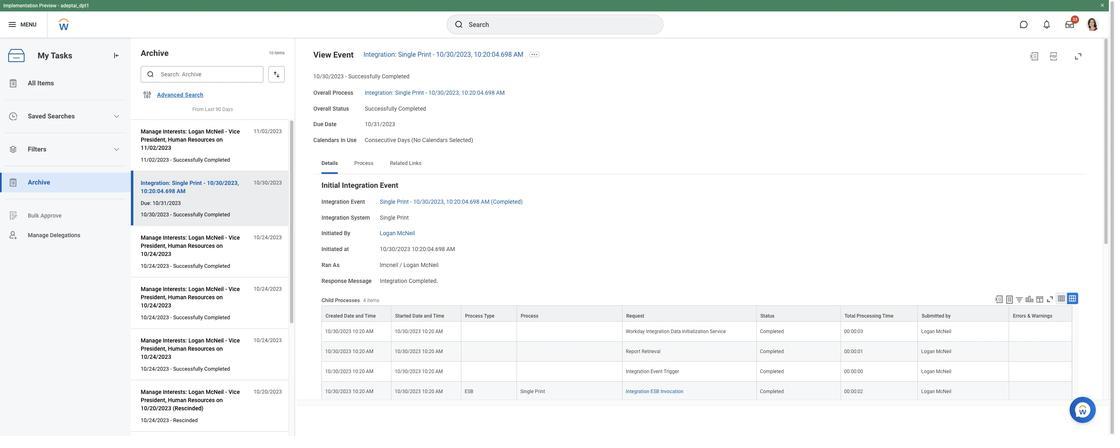 Task type: describe. For each thing, give the bounding box(es) containing it.
human for the "manage interests: logan mcneil - vice president, human resources on 11/02/2023" button
[[168, 137, 186, 143]]

initiated at element
[[380, 241, 455, 254]]

- inside "manage interests: logan mcneil - vice president, human resources on 10/20/2023 (rescinded)"
[[225, 390, 227, 396]]

all items button
[[0, 74, 131, 93]]

/
[[400, 262, 402, 269]]

3 row from the top
[[322, 343, 1072, 363]]

logan mcneil for 00:00:00
[[922, 370, 952, 375]]

implementation preview -   adeptai_dpt1
[[3, 3, 89, 9]]

human for 'manage interests: logan mcneil - vice president, human resources on 10/20/2023 (rescinded)' button
[[168, 398, 186, 404]]

submitted by
[[922, 314, 951, 320]]

&
[[1028, 314, 1031, 320]]

resources for the "manage interests: logan mcneil - vice president, human resources on 11/02/2023" button
[[188, 137, 215, 143]]

due date element
[[365, 116, 395, 128]]

items
[[37, 79, 54, 87]]

search image
[[146, 70, 155, 79]]

perspective image
[[8, 145, 18, 155]]

00:00:01
[[844, 350, 863, 355]]

retrieval
[[642, 350, 661, 355]]

vice for 2nd manage interests: logan mcneil - vice president, human resources on 10/24/2023 button from the bottom of the the item list element at the left of page
[[229, 286, 240, 293]]

overall for overall process
[[313, 90, 331, 96]]

manage interests: logan mcneil - vice president, human resources on 10/20/2023 (rescinded)
[[141, 390, 240, 412]]

my tasks element
[[0, 38, 131, 437]]

integration: single print - 10/30/2023, 10:20:04.698 am for view event
[[364, 51, 524, 59]]

submitted by button
[[918, 307, 1009, 322]]

president, for the "manage interests: logan mcneil - vice president, human resources on 11/02/2023" button
[[141, 137, 167, 143]]

manage interests: logan mcneil - vice president, human resources on 11/02/2023 button
[[141, 127, 249, 153]]

status inside popup button
[[761, 314, 775, 320]]

single print - 10/30/2023, 10:20:04.698 am (completed)
[[380, 199, 523, 205]]

10 items
[[269, 51, 285, 55]]

click to view/edit grid preferences image
[[1036, 296, 1045, 305]]

lmcneil / logan mcneil
[[380, 262, 439, 269]]

integration esb invocation
[[626, 390, 684, 395]]

vice for first manage interests: logan mcneil - vice president, human resources on 10/24/2023 button from the top
[[229, 235, 240, 241]]

calendars inside 'element'
[[422, 137, 448, 144]]

related
[[390, 160, 408, 166]]

child processes 4 items
[[322, 298, 379, 304]]

select to filter grid data image
[[1015, 296, 1024, 305]]

33 button
[[1061, 16, 1079, 34]]

mcneil inside manage interests: logan mcneil - vice president, human resources on 11/02/2023
[[206, 129, 224, 135]]

1 manage interests: logan mcneil - vice president, human resources on 10/24/2023 button from the top
[[141, 233, 249, 259]]

4 on from the top
[[216, 346, 223, 353]]

3 time from the left
[[883, 314, 894, 320]]

date for due
[[325, 121, 337, 128]]

overall for overall status
[[313, 105, 331, 112]]

rename image
[[8, 211, 18, 221]]

integration: for process
[[365, 90, 394, 96]]

filters button
[[0, 140, 131, 160]]

event for view event
[[333, 50, 354, 60]]

archive button
[[0, 173, 131, 193]]

total processing time button
[[841, 307, 918, 322]]

10/24/2023 - rescinded
[[141, 418, 198, 424]]

integration left data
[[646, 330, 670, 335]]

logan mcneil link
[[380, 229, 415, 237]]

single print - 10/30/2023, 10:20:04.698 am (completed) link
[[380, 197, 523, 205]]

human for first manage interests: logan mcneil - vice president, human resources on 10/24/2023 button from the top
[[168, 243, 186, 250]]

integration up "integration event"
[[342, 181, 378, 190]]

- inside menu banner
[[58, 3, 59, 9]]

logan mcneil for 00:00:01
[[922, 350, 952, 355]]

user plus image
[[8, 231, 18, 241]]

logan mcneil for 00:00:03
[[922, 330, 952, 335]]

event for integration event
[[351, 199, 365, 205]]

clipboard image for all items
[[8, 79, 18, 88]]

my
[[38, 51, 49, 60]]

status button
[[757, 307, 841, 322]]

integration for integration esb invocation
[[626, 390, 650, 395]]

10/24/2023 - successfully completed for first manage interests: logan mcneil - vice president, human resources on 10/24/2023 button from the bottom
[[141, 367, 230, 373]]

overall status
[[313, 105, 349, 112]]

data
[[671, 330, 681, 335]]

expand/collapse chart image
[[1025, 296, 1034, 305]]

00:00:02
[[844, 390, 863, 395]]

list containing all items
[[0, 74, 131, 246]]

successfully completed
[[365, 105, 426, 112]]

processing
[[857, 314, 882, 320]]

chevron down image for filters
[[113, 146, 120, 153]]

manage delegations link
[[0, 226, 131, 246]]

manage inside "manage interests: logan mcneil - vice president, human resources on 10/20/2023 (rescinded)"
[[141, 390, 161, 396]]

by
[[344, 230, 350, 237]]

integration system
[[322, 215, 370, 221]]

manage interests: logan mcneil - vice president, human resources on 11/02/2023
[[141, 129, 240, 151]]

transformation import image
[[112, 52, 120, 60]]

export to excel image
[[1029, 52, 1039, 61]]

submitted
[[922, 314, 945, 320]]

- inside manage interests: logan mcneil - vice president, human resources on 11/02/2023
[[225, 129, 227, 135]]

process up overall status at the top
[[333, 90, 353, 96]]

mcneil inside "manage interests: logan mcneil - vice president, human resources on 10/20/2023 (rescinded)"
[[206, 390, 224, 396]]

advanced
[[157, 92, 183, 98]]

integration: single print - 10/30/2023, 10:20:04.698 am inside button
[[141, 180, 239, 195]]

view printable version (pdf) image
[[1049, 52, 1059, 61]]

chevron down image for saved searches
[[113, 113, 120, 120]]

integration for integration event
[[322, 199, 349, 205]]

1 esb from the left
[[465, 390, 474, 395]]

report
[[626, 350, 641, 355]]

calendars in use
[[313, 137, 357, 144]]

process inside popup button
[[521, 314, 539, 320]]

initialization
[[682, 330, 709, 335]]

event down related
[[380, 181, 398, 190]]

request
[[626, 314, 644, 320]]

tasks
[[51, 51, 72, 60]]

inbox large image
[[1066, 20, 1074, 29]]

10/30/2023 - successfully completed inside the item list element
[[141, 212, 230, 218]]

11/02/2023 - successfully completed
[[141, 157, 230, 163]]

manage interests: logan mcneil - vice president, human resources on 10/20/2023 (rescinded) button
[[141, 388, 249, 414]]

integration: single print - 10/30/2023, 10:20:04.698 am link for process
[[365, 88, 505, 96]]

advanced search
[[157, 92, 203, 98]]

2 on from the top
[[216, 243, 223, 250]]

links
[[409, 160, 422, 166]]

completed element for 00:00:03
[[760, 328, 784, 335]]

menu
[[20, 21, 37, 28]]

logan inside logan mcneil link
[[380, 230, 396, 237]]

logan inside manage interests: logan mcneil - vice president, human resources on 11/02/2023
[[188, 129, 204, 135]]

all items
[[28, 79, 54, 87]]

response message
[[322, 278, 372, 285]]

4 row from the top
[[322, 363, 1072, 383]]

integration: single print - 10/30/2023, 10:20:04.698 am link for event
[[364, 51, 524, 59]]

single print for single print element to the bottom
[[520, 390, 545, 395]]

type
[[484, 314, 495, 320]]

successfully inside overall status element
[[365, 105, 397, 112]]

bulk approve
[[28, 213, 62, 219]]

am inside button
[[177, 188, 186, 195]]

2 esb from the left
[[651, 390, 660, 395]]

export to worksheets image
[[1005, 296, 1015, 305]]

implementation
[[3, 3, 38, 9]]

message
[[348, 278, 372, 285]]

profile logan mcneil image
[[1086, 18, 1099, 33]]

date for started
[[413, 314, 423, 320]]

warnings
[[1032, 314, 1053, 320]]

00:00:03
[[844, 330, 863, 335]]

on inside manage interests: logan mcneil - vice president, human resources on 11/02/2023
[[216, 137, 223, 143]]

president, for 2nd manage interests: logan mcneil - vice president, human resources on 10/24/2023 button from the bottom of the the item list element at the left of page
[[141, 295, 167, 301]]

interests: for 'manage interests: logan mcneil - vice president, human resources on 10/20/2023 (rescinded)' button
[[163, 390, 187, 396]]

preview
[[39, 3, 57, 9]]

adeptai_dpt1
[[61, 3, 89, 9]]

time for created date and time
[[365, 314, 376, 320]]

initiated for initiated at
[[322, 246, 343, 253]]

integration: single print - 10/30/2023, 10:20:04.698 am for overall process
[[365, 90, 505, 96]]

saved searches button
[[0, 107, 131, 126]]

clock check image
[[8, 112, 18, 122]]

rescinded
[[173, 418, 198, 424]]

interests: for first manage interests: logan mcneil - vice president, human resources on 10/24/2023 button from the top
[[163, 235, 187, 241]]

use
[[347, 137, 357, 144]]

workday integration data initialization service
[[626, 330, 726, 335]]

archive inside the item list element
[[141, 48, 169, 58]]

overall status element
[[365, 100, 426, 113]]

configure image
[[142, 90, 152, 100]]

related links
[[390, 160, 422, 166]]

0 vertical spatial status
[[333, 105, 349, 112]]

integration for integration event trigger
[[626, 370, 650, 375]]

Search Workday  search field
[[469, 16, 646, 34]]

tab list containing details
[[313, 155, 1087, 174]]

process type button
[[461, 307, 517, 322]]

as
[[333, 262, 340, 269]]

search image
[[454, 20, 464, 29]]

time for started date and time
[[433, 314, 444, 320]]

due: 10/31/2023
[[141, 201, 181, 207]]

completed element for 00:00:00
[[760, 368, 784, 375]]

integration: inside integration: single print - 10/30/2023, 10:20:04.698 am button
[[141, 180, 171, 187]]

total processing time
[[845, 314, 894, 320]]

bulk approve link
[[0, 206, 131, 226]]

10/24/2023 - successfully completed for first manage interests: logan mcneil - vice president, human resources on 10/24/2023 button from the top
[[141, 264, 230, 270]]

integration event trigger element
[[626, 368, 679, 375]]

resources for first manage interests: logan mcneil - vice president, human resources on 10/24/2023 button from the top
[[188, 243, 215, 250]]



Task type: locate. For each thing, give the bounding box(es) containing it.
consecutive
[[365, 137, 396, 144]]

1 vertical spatial 10/31/2023
[[153, 201, 181, 207]]

0 vertical spatial 10/30/2023 - successfully completed
[[313, 73, 410, 80]]

days left (no
[[398, 137, 410, 144]]

4 resources from the top
[[188, 346, 215, 353]]

on
[[216, 137, 223, 143], [216, 243, 223, 250], [216, 295, 223, 301], [216, 346, 223, 353], [216, 398, 223, 404]]

integration for integration completed.
[[380, 278, 407, 285]]

integration
[[342, 181, 378, 190], [322, 199, 349, 205], [322, 215, 349, 221], [380, 278, 407, 285], [646, 330, 670, 335], [626, 370, 650, 375], [626, 390, 650, 395]]

created
[[326, 314, 343, 320]]

interests: for 2nd manage interests: logan mcneil - vice president, human resources on 10/24/2023 button from the bottom of the the item list element at the left of page
[[163, 286, 187, 293]]

10/30/2023, inside button
[[207, 180, 239, 187]]

4 vice from the top
[[229, 338, 240, 345]]

logan mcneil
[[380, 230, 415, 237], [922, 330, 952, 335], [922, 350, 952, 355], [922, 370, 952, 375], [922, 390, 952, 395]]

(rescinded)
[[173, 406, 204, 412]]

0 horizontal spatial 10/31/2023
[[153, 201, 181, 207]]

0 horizontal spatial days
[[222, 107, 233, 113]]

row down the trigger
[[322, 383, 1072, 403]]

0 vertical spatial clipboard image
[[8, 79, 18, 88]]

process up 'initial integration event'
[[354, 160, 374, 166]]

date inside popup button
[[344, 314, 354, 320]]

single print element
[[380, 213, 409, 221], [520, 388, 545, 395]]

last
[[205, 107, 214, 113]]

initiated for initiated by
[[322, 230, 343, 237]]

1 vertical spatial items
[[367, 298, 379, 304]]

integration: single print - 10/30/2023, 10:20:04.698 am link
[[364, 51, 524, 59], [365, 88, 505, 96]]

1 vice from the top
[[229, 129, 240, 135]]

president, inside "manage interests: logan mcneil - vice president, human resources on 10/20/2023 (rescinded)"
[[141, 398, 167, 404]]

1 horizontal spatial time
[[433, 314, 444, 320]]

2 manage interests: logan mcneil - vice president, human resources on 10/24/2023 from the top
[[141, 286, 240, 309]]

expand table image
[[1069, 295, 1077, 303]]

lmcneil / logan mcneil element
[[380, 261, 439, 269]]

1 horizontal spatial 10/20/2023
[[254, 390, 282, 396]]

initiated at
[[322, 246, 349, 253]]

items inside the item list element
[[275, 51, 285, 55]]

resources for 2nd manage interests: logan mcneil - vice president, human resources on 10/24/2023 button from the bottom of the the item list element at the left of page
[[188, 295, 215, 301]]

sort image
[[273, 70, 281, 79]]

10
[[269, 51, 274, 55]]

integration up initiated by
[[322, 215, 349, 221]]

3 president, from the top
[[141, 295, 167, 301]]

date right created
[[344, 314, 354, 320]]

0 vertical spatial initiated
[[322, 230, 343, 237]]

request button
[[623, 307, 757, 322]]

1 horizontal spatial calendars
[[422, 137, 448, 144]]

4 completed element from the top
[[760, 388, 784, 395]]

0 vertical spatial 10/24/2023 - successfully completed
[[141, 264, 230, 270]]

5 interests: from the top
[[163, 390, 187, 396]]

report retrieval element
[[626, 348, 661, 355]]

initial integration event
[[322, 181, 398, 190]]

due
[[313, 121, 323, 128]]

0 vertical spatial 10/20/2023
[[254, 390, 282, 396]]

row containing created date and time
[[322, 306, 1072, 323]]

justify image
[[7, 20, 17, 29]]

2 resources from the top
[[188, 243, 215, 250]]

1 vertical spatial integration: single print - 10/30/2023, 10:20:04.698 am
[[365, 90, 505, 96]]

approve
[[40, 213, 62, 219]]

chevron down image
[[113, 113, 120, 120], [113, 146, 120, 153]]

days
[[222, 107, 233, 113], [398, 137, 410, 144]]

started date and time
[[395, 314, 444, 320]]

and for started date and time
[[424, 314, 432, 320]]

2 calendars from the left
[[422, 137, 448, 144]]

invocation
[[661, 390, 684, 395]]

am inside initiated at element
[[446, 246, 455, 253]]

10/30/2023,
[[436, 51, 472, 59], [429, 90, 460, 96], [207, 180, 239, 187], [413, 199, 445, 205]]

table image
[[1058, 295, 1066, 303]]

0 vertical spatial days
[[222, 107, 233, 113]]

integration inside 'element'
[[626, 370, 650, 375]]

1 horizontal spatial days
[[398, 137, 410, 144]]

1 vertical spatial clipboard image
[[8, 178, 18, 188]]

2 vertical spatial integration:
[[141, 180, 171, 187]]

10:20:04.698 inside button
[[141, 188, 175, 195]]

Search: Archive text field
[[141, 66, 264, 83]]

completed.
[[409, 278, 438, 285]]

1 resources from the top
[[188, 137, 215, 143]]

1 chevron down image from the top
[[113, 113, 120, 120]]

3 human from the top
[[168, 295, 186, 301]]

0 vertical spatial archive
[[141, 48, 169, 58]]

1 interests: from the top
[[163, 129, 187, 135]]

2 manage interests: logan mcneil - vice president, human resources on 10/24/2023 button from the top
[[141, 285, 249, 311]]

completed element for 00:00:02
[[760, 388, 784, 395]]

workday integration data initialization service element
[[626, 328, 726, 335]]

0 vertical spatial integration:
[[364, 51, 397, 59]]

started date and time button
[[392, 307, 461, 322]]

2 president, from the top
[[141, 243, 167, 250]]

vice inside "manage interests: logan mcneil - vice president, human resources on 10/20/2023 (rescinded)"
[[229, 390, 240, 396]]

manage
[[141, 129, 161, 135], [28, 232, 49, 239], [141, 235, 161, 241], [141, 286, 161, 293], [141, 338, 161, 345], [141, 390, 161, 396]]

vice for first manage interests: logan mcneil - vice president, human resources on 10/24/2023 button from the bottom
[[229, 338, 240, 345]]

5 on from the top
[[216, 398, 223, 404]]

ran
[[322, 262, 331, 269]]

1 vertical spatial 10/24/2023 - successfully completed
[[141, 315, 230, 321]]

archive up search icon
[[141, 48, 169, 58]]

am
[[514, 51, 524, 59], [496, 90, 505, 96], [177, 188, 186, 195], [481, 199, 490, 205], [446, 246, 455, 253], [366, 330, 374, 335], [436, 330, 443, 335], [366, 350, 374, 355], [436, 350, 443, 355], [366, 370, 374, 375], [436, 370, 443, 375], [366, 390, 374, 395], [436, 390, 443, 395]]

completed element
[[760, 328, 784, 335], [760, 348, 784, 355], [760, 368, 784, 375], [760, 388, 784, 395]]

10/31/2023 right due:
[[153, 201, 181, 207]]

archive
[[141, 48, 169, 58], [28, 179, 50, 187]]

2 vertical spatial manage interests: logan mcneil - vice president, human resources on 10/24/2023
[[141, 338, 240, 361]]

logan inside lmcneil / logan mcneil "element"
[[404, 262, 419, 269]]

10/24/2023 - successfully completed for 2nd manage interests: logan mcneil - vice president, human resources on 10/24/2023 button from the bottom of the the item list element at the left of page
[[141, 315, 230, 321]]

0 horizontal spatial 10/30/2023 - successfully completed
[[141, 212, 230, 218]]

on inside "manage interests: logan mcneil - vice president, human resources on 10/20/2023 (rescinded)"
[[216, 398, 223, 404]]

process inside tab list
[[354, 160, 374, 166]]

row up invocation
[[322, 363, 1072, 383]]

2 vice from the top
[[229, 235, 240, 241]]

0 horizontal spatial items
[[275, 51, 285, 55]]

manage interests: logan mcneil - vice president, human resources on 10/24/2023 for first manage interests: logan mcneil - vice president, human resources on 10/24/2023 button from the bottom
[[141, 338, 240, 361]]

human inside "manage interests: logan mcneil - vice president, human resources on 10/20/2023 (rescinded)"
[[168, 398, 186, 404]]

created date and time button
[[322, 307, 391, 322]]

created date and time
[[326, 314, 376, 320]]

initiated left by at the left of the page
[[322, 230, 343, 237]]

process right type
[[521, 314, 539, 320]]

1 horizontal spatial esb
[[651, 390, 660, 395]]

item list element
[[131, 38, 295, 437]]

1 horizontal spatial 10/30/2023 - successfully completed
[[313, 73, 410, 80]]

manage interests: logan mcneil - vice president, human resources on 10/24/2023 for 2nd manage interests: logan mcneil - vice president, human resources on 10/24/2023 button from the bottom of the the item list element at the left of page
[[141, 286, 240, 309]]

human for 2nd manage interests: logan mcneil - vice president, human resources on 10/24/2023 button from the bottom of the the item list element at the left of page
[[168, 295, 186, 301]]

0 vertical spatial manage interests: logan mcneil - vice president, human resources on 10/24/2023 button
[[141, 233, 249, 259]]

integration down integration event trigger
[[626, 390, 650, 395]]

2 human from the top
[[168, 243, 186, 250]]

3 manage interests: logan mcneil - vice president, human resources on 10/24/2023 button from the top
[[141, 336, 249, 363]]

row down request popup button
[[322, 323, 1072, 343]]

1 calendars from the left
[[313, 137, 339, 144]]

0 vertical spatial 10/31/2023
[[365, 121, 395, 128]]

10/31/2023 inside the item list element
[[153, 201, 181, 207]]

total
[[845, 314, 856, 320]]

1 horizontal spatial items
[[367, 298, 379, 304]]

10/31/2023 up consecutive in the left of the page
[[365, 121, 395, 128]]

2 interests: from the top
[[163, 235, 187, 241]]

1 horizontal spatial single print
[[520, 390, 545, 395]]

process button
[[517, 307, 622, 322]]

clipboard image
[[8, 79, 18, 88], [8, 178, 18, 188]]

saved searches
[[28, 113, 75, 120]]

1 vertical spatial 11/02/2023
[[141, 145, 171, 151]]

2 vertical spatial 11/02/2023
[[141, 157, 169, 163]]

response
[[322, 278, 347, 285]]

10/30/2023 inside initiated at element
[[380, 246, 410, 253]]

integration down lmcneil
[[380, 278, 407, 285]]

4 president, from the top
[[141, 346, 167, 353]]

1 vertical spatial overall
[[313, 105, 331, 112]]

resources inside manage interests: logan mcneil - vice president, human resources on 11/02/2023
[[188, 137, 215, 143]]

0 vertical spatial chevron down image
[[113, 113, 120, 120]]

time right the processing
[[883, 314, 894, 320]]

5 vice from the top
[[229, 390, 240, 396]]

calendars in use element
[[365, 132, 473, 144]]

1 manage interests: logan mcneil - vice president, human resources on 10/24/2023 from the top
[[141, 235, 240, 258]]

1 vertical spatial manage interests: logan mcneil - vice president, human resources on 10/24/2023
[[141, 286, 240, 309]]

3 vice from the top
[[229, 286, 240, 293]]

(completed)
[[491, 199, 523, 205]]

10/20/2023 inside "manage interests: logan mcneil - vice president, human resources on 10/20/2023 (rescinded)"
[[141, 406, 171, 412]]

0 horizontal spatial status
[[333, 105, 349, 112]]

lmcneil
[[380, 262, 398, 269]]

initiated left at
[[322, 246, 343, 253]]

10/24/2023
[[254, 235, 282, 241], [141, 251, 171, 258], [141, 264, 169, 270], [254, 286, 282, 293], [141, 303, 171, 309], [141, 315, 169, 321], [254, 338, 282, 344], [141, 354, 171, 361], [141, 367, 169, 373], [141, 418, 169, 424]]

days inside the item list element
[[222, 107, 233, 113]]

1 president, from the top
[[141, 137, 167, 143]]

1 and from the left
[[355, 314, 364, 320]]

mcneil inside "element"
[[421, 262, 439, 269]]

1 horizontal spatial and
[[424, 314, 432, 320]]

10/20/2023
[[254, 390, 282, 396], [141, 406, 171, 412]]

0 horizontal spatial esb
[[465, 390, 474, 395]]

human inside manage interests: logan mcneil - vice president, human resources on 11/02/2023
[[168, 137, 186, 143]]

search
[[185, 92, 203, 98]]

single print inside 'row'
[[520, 390, 545, 395]]

list
[[0, 74, 131, 246]]

from
[[192, 107, 204, 113]]

1 vertical spatial single print element
[[520, 388, 545, 395]]

10/30/2023 - successfully completed down due: 10/31/2023
[[141, 212, 230, 218]]

single print
[[380, 215, 409, 221], [520, 390, 545, 395]]

4 interests: from the top
[[163, 338, 187, 345]]

president, for first manage interests: logan mcneil - vice president, human resources on 10/24/2023 button from the top
[[141, 243, 167, 250]]

2 vertical spatial integration: single print - 10/30/2023, 10:20:04.698 am
[[141, 180, 239, 195]]

trigger
[[664, 370, 679, 375]]

0 horizontal spatial single print element
[[380, 213, 409, 221]]

0 vertical spatial integration: single print - 10/30/2023, 10:20:04.698 am link
[[364, 51, 524, 59]]

5 president, from the top
[[141, 398, 167, 404]]

1 vertical spatial status
[[761, 314, 775, 320]]

event up 'system'
[[351, 199, 365, 205]]

1 horizontal spatial 10/31/2023
[[365, 121, 395, 128]]

event for integration event trigger
[[651, 370, 663, 375]]

single
[[398, 51, 416, 59], [395, 90, 411, 96], [172, 180, 188, 187], [380, 199, 396, 205], [380, 215, 396, 221], [520, 390, 534, 395]]

1 initiated from the top
[[322, 230, 343, 237]]

1 vertical spatial days
[[398, 137, 410, 144]]

1 horizontal spatial status
[[761, 314, 775, 320]]

2 chevron down image from the top
[[113, 146, 120, 153]]

selected)
[[449, 137, 473, 144]]

archive inside button
[[28, 179, 50, 187]]

clipboard image inside archive button
[[8, 178, 18, 188]]

5 row from the top
[[322, 383, 1072, 403]]

by
[[946, 314, 951, 320]]

10:20:04.698 inside initiated at element
[[412, 246, 445, 253]]

all
[[28, 79, 36, 87]]

10/30/2023 - successfully completed up overall process on the top left of the page
[[313, 73, 410, 80]]

event left the trigger
[[651, 370, 663, 375]]

1 clipboard image from the top
[[8, 79, 18, 88]]

11/02/2023 for 11/02/2023 - successfully completed
[[141, 157, 169, 163]]

2 and from the left
[[424, 314, 432, 320]]

date right started
[[413, 314, 423, 320]]

0 vertical spatial manage interests: logan mcneil - vice president, human resources on 10/24/2023
[[141, 235, 240, 258]]

2 10/24/2023 - successfully completed from the top
[[141, 315, 230, 321]]

0 horizontal spatial calendars
[[313, 137, 339, 144]]

and for created date and time
[[355, 314, 364, 320]]

integration: single print - 10/30/2023, 10:20:04.698 am button
[[141, 178, 249, 196]]

initiated
[[322, 230, 343, 237], [322, 246, 343, 253]]

export to excel image
[[995, 296, 1004, 305]]

1 row from the top
[[322, 306, 1072, 323]]

0 vertical spatial single print
[[380, 215, 409, 221]]

clipboard image up rename image
[[8, 178, 18, 188]]

manage inside my tasks element
[[28, 232, 49, 239]]

integration: for event
[[364, 51, 397, 59]]

3 manage interests: logan mcneil - vice president, human resources on 10/24/2023 from the top
[[141, 338, 240, 361]]

integration completed.
[[380, 278, 438, 285]]

notifications large image
[[1043, 20, 1051, 29]]

time inside popup button
[[433, 314, 444, 320]]

1 horizontal spatial date
[[344, 314, 354, 320]]

2 completed element from the top
[[760, 348, 784, 355]]

0 horizontal spatial and
[[355, 314, 364, 320]]

date for created
[[344, 314, 354, 320]]

my tasks
[[38, 51, 72, 60]]

president, inside manage interests: logan mcneil - vice president, human resources on 11/02/2023
[[141, 137, 167, 143]]

print
[[418, 51, 431, 59], [412, 90, 424, 96], [190, 180, 202, 187], [397, 199, 409, 205], [397, 215, 409, 221], [535, 390, 545, 395]]

5 resources from the top
[[188, 398, 215, 404]]

logan inside "manage interests: logan mcneil - vice president, human resources on 10/20/2023 (rescinded)"
[[188, 390, 204, 396]]

11/02/2023
[[254, 129, 282, 135], [141, 145, 171, 151], [141, 157, 169, 163]]

integration esb invocation link
[[626, 388, 684, 395]]

process inside popup button
[[465, 314, 483, 320]]

1 vertical spatial chevron down image
[[113, 146, 120, 153]]

event right view
[[333, 50, 354, 60]]

1 vertical spatial initiated
[[322, 246, 343, 253]]

date right due
[[325, 121, 337, 128]]

initiated by
[[322, 230, 350, 237]]

process left type
[[465, 314, 483, 320]]

clipboard image for archive
[[8, 178, 18, 188]]

errors & warnings
[[1013, 314, 1053, 320]]

resources for 'manage interests: logan mcneil - vice president, human resources on 10/20/2023 (rescinded)' button
[[188, 398, 215, 404]]

2 time from the left
[[433, 314, 444, 320]]

president, for first manage interests: logan mcneil - vice president, human resources on 10/24/2023 button from the bottom
[[141, 346, 167, 353]]

0 vertical spatial items
[[275, 51, 285, 55]]

mcneil
[[206, 129, 224, 135], [397, 230, 415, 237], [206, 235, 224, 241], [421, 262, 439, 269], [206, 286, 224, 293], [936, 330, 952, 335], [206, 338, 224, 345], [936, 350, 952, 355], [936, 370, 952, 375], [206, 390, 224, 396], [936, 390, 952, 395]]

time down 4
[[365, 314, 376, 320]]

esb element
[[465, 388, 474, 395]]

2 overall from the top
[[313, 105, 331, 112]]

close environment banner image
[[1100, 3, 1105, 8]]

00:00:00
[[844, 370, 863, 375]]

and inside popup button
[[424, 314, 432, 320]]

row down initialization
[[322, 343, 1072, 363]]

1 horizontal spatial archive
[[141, 48, 169, 58]]

2 horizontal spatial time
[[883, 314, 894, 320]]

president, for 'manage interests: logan mcneil - vice president, human resources on 10/20/2023 (rescinded)' button
[[141, 398, 167, 404]]

single inside integration: single print - 10/30/2023, 10:20:04.698 am button
[[172, 180, 188, 187]]

delegations
[[50, 232, 80, 239]]

1 vertical spatial integration:
[[365, 90, 394, 96]]

1 on from the top
[[216, 137, 223, 143]]

saved
[[28, 113, 46, 120]]

1 vertical spatial 10/30/2023 - successfully completed
[[141, 212, 230, 218]]

interests: for the "manage interests: logan mcneil - vice president, human resources on 11/02/2023" button
[[163, 129, 187, 135]]

manage inside manage interests: logan mcneil - vice president, human resources on 11/02/2023
[[141, 129, 161, 135]]

due date
[[313, 121, 337, 128]]

0 vertical spatial single print element
[[380, 213, 409, 221]]

completed inside overall status element
[[398, 105, 426, 112]]

view
[[313, 50, 331, 60]]

interests: inside manage interests: logan mcneil - vice president, human resources on 11/02/2023
[[163, 129, 187, 135]]

3 10/24/2023 - successfully completed from the top
[[141, 367, 230, 373]]

integration down report
[[626, 370, 650, 375]]

days right 90
[[222, 107, 233, 113]]

clipboard image inside all items button
[[8, 79, 18, 88]]

1 human from the top
[[168, 137, 186, 143]]

human for first manage interests: logan mcneil - vice president, human resources on 10/24/2023 button from the bottom
[[168, 346, 186, 353]]

resources
[[188, 137, 215, 143], [188, 243, 215, 250], [188, 295, 215, 301], [188, 346, 215, 353], [188, 398, 215, 404]]

integration for integration system
[[322, 215, 349, 221]]

1 vertical spatial single print
[[520, 390, 545, 395]]

and
[[355, 314, 364, 320], [424, 314, 432, 320]]

date inside popup button
[[413, 314, 423, 320]]

advanced search button
[[154, 87, 207, 103]]

0 vertical spatial 11/02/2023
[[254, 129, 282, 135]]

1 overall from the top
[[313, 90, 331, 96]]

integration down initial
[[322, 199, 349, 205]]

event inside "integration event trigger" 'element'
[[651, 370, 663, 375]]

33
[[1073, 17, 1078, 22]]

items right 10
[[275, 51, 285, 55]]

at
[[344, 246, 349, 253]]

0 horizontal spatial time
[[365, 314, 376, 320]]

logan mcneil for 00:00:02
[[922, 390, 952, 395]]

0 horizontal spatial 10/20/2023
[[141, 406, 171, 412]]

manage interests: logan mcneil - vice president, human resources on 10/24/2023
[[141, 235, 240, 258], [141, 286, 240, 309], [141, 338, 240, 361]]

manage interests: logan mcneil - vice president, human resources on 10/24/2023 for first manage interests: logan mcneil - vice president, human resources on 10/24/2023 button from the top
[[141, 235, 240, 258]]

time right started
[[433, 314, 444, 320]]

items right 4
[[367, 298, 379, 304]]

1 horizontal spatial single print element
[[520, 388, 545, 395]]

0 horizontal spatial archive
[[28, 179, 50, 187]]

0 vertical spatial overall
[[313, 90, 331, 96]]

1 time from the left
[[365, 314, 376, 320]]

2 initiated from the top
[[322, 246, 343, 253]]

overall
[[313, 90, 331, 96], [313, 105, 331, 112]]

processes
[[335, 298, 360, 304]]

filters
[[28, 146, 46, 153]]

row
[[322, 306, 1072, 323], [322, 323, 1072, 343], [322, 343, 1072, 363], [322, 363, 1072, 383], [322, 383, 1072, 403]]

cell
[[461, 323, 517, 343], [517, 323, 623, 343], [1010, 323, 1072, 343], [461, 343, 517, 363], [517, 343, 623, 363], [1010, 343, 1072, 363], [461, 363, 517, 383], [517, 363, 623, 383], [1010, 363, 1072, 383], [1010, 383, 1072, 403]]

fullscreen image
[[1046, 296, 1055, 305]]

completed element for 00:00:01
[[760, 348, 784, 355]]

11/02/2023 for 11/02/2023
[[254, 129, 282, 135]]

manage delegations
[[28, 232, 80, 239]]

0 horizontal spatial date
[[325, 121, 337, 128]]

errors
[[1013, 314, 1027, 320]]

1 10/24/2023 - successfully completed from the top
[[141, 264, 230, 270]]

2 horizontal spatial date
[[413, 314, 423, 320]]

3 completed element from the top
[[760, 368, 784, 375]]

view event
[[313, 50, 354, 60]]

calendars right (no
[[422, 137, 448, 144]]

and right started
[[424, 314, 432, 320]]

bulk
[[28, 213, 39, 219]]

1 vertical spatial archive
[[28, 179, 50, 187]]

1 vertical spatial integration: single print - 10/30/2023, 10:20:04.698 am link
[[365, 88, 505, 96]]

menu banner
[[0, 0, 1109, 38]]

toolbar
[[991, 293, 1079, 306]]

archive down filters
[[28, 179, 50, 187]]

10/30/2023
[[313, 73, 344, 80], [254, 180, 282, 186], [141, 212, 169, 218], [380, 246, 410, 253], [325, 330, 351, 335], [395, 330, 421, 335], [325, 350, 351, 355], [395, 350, 421, 355], [325, 370, 351, 375], [395, 370, 421, 375], [325, 390, 351, 395], [395, 390, 421, 395]]

interests: inside "manage interests: logan mcneil - vice president, human resources on 10/20/2023 (rescinded)"
[[163, 390, 187, 396]]

3 on from the top
[[216, 295, 223, 301]]

2 clipboard image from the top
[[8, 178, 18, 188]]

1 vertical spatial 10/20/2023
[[141, 406, 171, 412]]

10/30/2023 10:20:04.698 am
[[380, 246, 455, 253]]

(no
[[412, 137, 421, 144]]

overall up due date
[[313, 105, 331, 112]]

resources inside "manage interests: logan mcneil - vice president, human resources on 10/20/2023 (rescinded)"
[[188, 398, 215, 404]]

overall up overall status at the top
[[313, 90, 331, 96]]

5 human from the top
[[168, 398, 186, 404]]

3 resources from the top
[[188, 295, 215, 301]]

tab list
[[313, 155, 1087, 174]]

vice for the "manage interests: logan mcneil - vice president, human resources on 11/02/2023" button
[[229, 129, 240, 135]]

items inside child processes 4 items
[[367, 298, 379, 304]]

due:
[[141, 201, 151, 207]]

single inside 'row'
[[520, 390, 534, 395]]

vice inside manage interests: logan mcneil - vice president, human resources on 11/02/2023
[[229, 129, 240, 135]]

calendars down due date
[[313, 137, 339, 144]]

errors & warnings button
[[1010, 307, 1072, 322]]

integration event
[[322, 199, 365, 205]]

and down 4
[[355, 314, 364, 320]]

resources for first manage interests: logan mcneil - vice president, human resources on 10/24/2023 button from the bottom
[[188, 346, 215, 353]]

1 vertical spatial manage interests: logan mcneil - vice president, human resources on 10/24/2023 button
[[141, 285, 249, 311]]

integration:
[[364, 51, 397, 59], [365, 90, 394, 96], [141, 180, 171, 187]]

interests: for first manage interests: logan mcneil - vice president, human resources on 10/24/2023 button from the bottom
[[163, 338, 187, 345]]

2 vertical spatial manage interests: logan mcneil - vice president, human resources on 10/24/2023 button
[[141, 336, 249, 363]]

print inside button
[[190, 180, 202, 187]]

4
[[363, 298, 366, 304]]

clipboard image left all at the top left of the page
[[8, 79, 18, 88]]

fullscreen image
[[1074, 52, 1083, 61]]

2 vertical spatial 10/24/2023 - successfully completed
[[141, 367, 230, 373]]

4 human from the top
[[168, 346, 186, 353]]

row up initialization
[[322, 306, 1072, 323]]

0 horizontal spatial single print
[[380, 215, 409, 221]]

0 vertical spatial integration: single print - 10/30/2023, 10:20:04.698 am
[[364, 51, 524, 59]]

2 row from the top
[[322, 323, 1072, 343]]

3 interests: from the top
[[163, 286, 187, 293]]

11/02/2023 inside manage interests: logan mcneil - vice president, human resources on 11/02/2023
[[141, 145, 171, 151]]

90
[[216, 107, 221, 113]]

vice for 'manage interests: logan mcneil - vice president, human resources on 10/20/2023 (rescinded)' button
[[229, 390, 240, 396]]

and inside popup button
[[355, 314, 364, 320]]

workday
[[626, 330, 645, 335]]

1 completed element from the top
[[760, 328, 784, 335]]

days inside calendars in use 'element'
[[398, 137, 410, 144]]

single print for topmost single print element
[[380, 215, 409, 221]]



Task type: vqa. For each thing, say whether or not it's contained in the screenshot.
topmost X Small 'icon'
no



